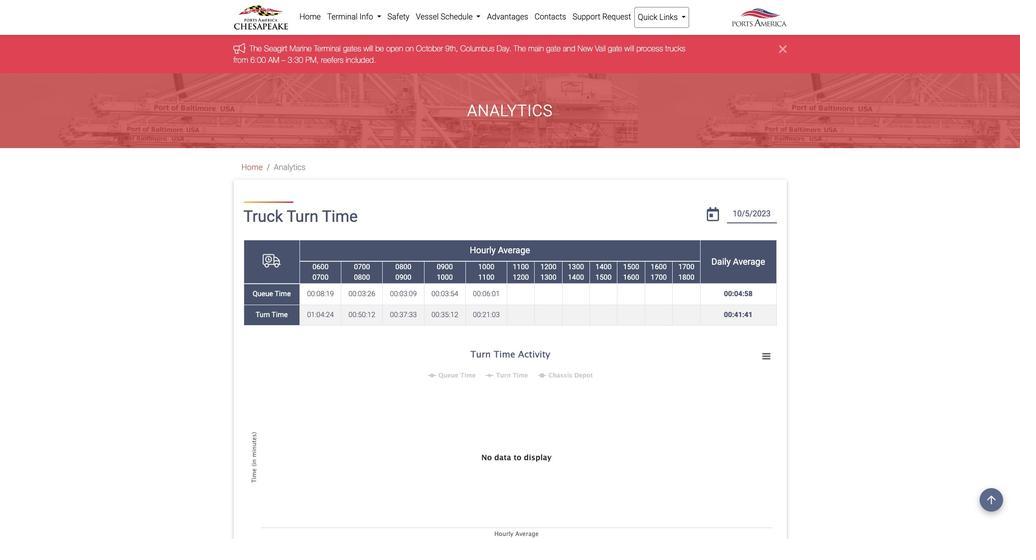 Task type: vqa. For each thing, say whether or not it's contained in the screenshot.
reference. in the right of the page
no



Task type: locate. For each thing, give the bounding box(es) containing it.
average right daily
[[733, 256, 766, 267]]

open
[[386, 44, 403, 53]]

1 vertical spatial home link
[[242, 163, 263, 172]]

1 horizontal spatial home link
[[296, 7, 324, 27]]

1300 left 1400 1500
[[568, 263, 584, 271]]

1 vertical spatial average
[[733, 256, 766, 267]]

0700
[[354, 263, 370, 271], [313, 273, 329, 282]]

analytics
[[467, 101, 553, 120], [274, 163, 306, 172]]

support request
[[573, 12, 631, 21]]

1 vertical spatial 1700
[[651, 273, 667, 282]]

0 vertical spatial average
[[498, 245, 530, 255]]

0 vertical spatial home link
[[296, 7, 324, 27]]

9th,
[[446, 44, 458, 53]]

time for 00:08:19
[[275, 290, 291, 298]]

1 vertical spatial 1200
[[513, 273, 529, 282]]

gate right vail
[[608, 44, 623, 53]]

0800 up '00:03:09'
[[396, 263, 412, 271]]

1200 1300
[[541, 263, 557, 282]]

0 horizontal spatial 1300
[[541, 273, 557, 282]]

terminal up reefers
[[314, 44, 341, 53]]

1 horizontal spatial 1400
[[596, 263, 612, 271]]

home
[[300, 12, 321, 21], [242, 163, 263, 172]]

1700 1800
[[679, 263, 695, 282]]

advantages
[[487, 12, 529, 21]]

turn right truck
[[287, 207, 319, 226]]

1200
[[541, 263, 557, 271], [513, 273, 529, 282]]

1 horizontal spatial 1300
[[568, 263, 584, 271]]

average
[[498, 245, 530, 255], [733, 256, 766, 267]]

am
[[268, 55, 279, 64]]

1 horizontal spatial 1700
[[679, 263, 695, 271]]

time
[[322, 207, 358, 226], [275, 290, 291, 298], [272, 311, 288, 319]]

0900 up 00:03:54
[[437, 263, 453, 271]]

2 gate from the left
[[608, 44, 623, 53]]

0 horizontal spatial 0800
[[354, 273, 370, 282]]

1 vertical spatial 0700
[[313, 273, 329, 282]]

0 vertical spatial 1500
[[623, 263, 640, 271]]

2 the from the left
[[514, 44, 526, 53]]

0 vertical spatial turn
[[287, 207, 319, 226]]

1 horizontal spatial the
[[514, 44, 526, 53]]

0 horizontal spatial 1100
[[479, 273, 495, 282]]

1600 down hourly average daily average on the top of the page
[[623, 273, 640, 282]]

1500 right 1400 1500
[[623, 263, 640, 271]]

vail
[[595, 44, 606, 53]]

0 vertical spatial 1000
[[479, 263, 495, 271]]

turn down queue
[[256, 311, 270, 319]]

0900
[[437, 263, 453, 271], [396, 273, 412, 282]]

0 horizontal spatial home
[[242, 163, 263, 172]]

–
[[282, 55, 286, 64]]

0 vertical spatial time
[[322, 207, 358, 226]]

1 horizontal spatial 1500
[[623, 263, 640, 271]]

0 horizontal spatial home link
[[242, 163, 263, 172]]

1 horizontal spatial 1100
[[513, 263, 529, 271]]

0700 up 00:03:26
[[354, 263, 370, 271]]

1 vertical spatial 1500
[[596, 273, 612, 282]]

01:04:24
[[307, 311, 334, 319]]

pm,
[[306, 55, 319, 64]]

1100
[[513, 263, 529, 271], [479, 273, 495, 282]]

will
[[364, 44, 373, 53], [625, 44, 634, 53]]

0 horizontal spatial 0900
[[396, 273, 412, 282]]

1300 left 1300 1400
[[541, 273, 557, 282]]

queue time
[[253, 290, 291, 298]]

0 horizontal spatial analytics
[[274, 163, 306, 172]]

1200 left 1200 1300
[[513, 273, 529, 282]]

0700 0800
[[354, 263, 370, 282]]

1 horizontal spatial home
[[300, 12, 321, 21]]

1700 up 1800
[[679, 263, 695, 271]]

truck
[[244, 207, 283, 226]]

support
[[573, 12, 601, 21]]

main
[[528, 44, 544, 53]]

2 vertical spatial time
[[272, 311, 288, 319]]

1 will from the left
[[364, 44, 373, 53]]

1300
[[568, 263, 584, 271], [541, 273, 557, 282]]

0 horizontal spatial 1400
[[568, 273, 584, 282]]

1 horizontal spatial 1000
[[479, 263, 495, 271]]

and
[[563, 44, 576, 53]]

0 horizontal spatial the
[[250, 44, 262, 53]]

0 horizontal spatial 1600
[[623, 273, 640, 282]]

average up '1100 1200' on the right of page
[[498, 245, 530, 255]]

0 horizontal spatial 1700
[[651, 273, 667, 282]]

0 vertical spatial terminal
[[327, 12, 358, 21]]

00:41:41
[[724, 311, 753, 319]]

gate left 'and'
[[547, 44, 561, 53]]

1600
[[651, 263, 667, 271], [623, 273, 640, 282]]

1 vertical spatial turn
[[256, 311, 270, 319]]

terminal left info
[[327, 12, 358, 21]]

will left process
[[625, 44, 634, 53]]

0 horizontal spatial gate
[[547, 44, 561, 53]]

0 horizontal spatial will
[[364, 44, 373, 53]]

1 horizontal spatial turn
[[287, 207, 319, 226]]

0 vertical spatial 0900
[[437, 263, 453, 271]]

0700 down 0600
[[313, 273, 329, 282]]

terminal info
[[327, 12, 375, 21]]

1 vertical spatial 0900
[[396, 273, 412, 282]]

1000
[[479, 263, 495, 271], [437, 273, 453, 282]]

0 vertical spatial 1300
[[568, 263, 584, 271]]

0600
[[313, 263, 329, 271]]

vessel schedule
[[416, 12, 475, 21]]

1 vertical spatial home
[[242, 163, 263, 172]]

1 vertical spatial analytics
[[274, 163, 306, 172]]

0 vertical spatial 0800
[[396, 263, 412, 271]]

None text field
[[727, 206, 777, 223]]

will left be
[[364, 44, 373, 53]]

1 horizontal spatial gate
[[608, 44, 623, 53]]

00:03:26
[[349, 290, 376, 298]]

0 vertical spatial 1200
[[541, 263, 557, 271]]

0 vertical spatial 0700
[[354, 263, 370, 271]]

1 vertical spatial 1100
[[479, 273, 495, 282]]

the seagirt marine terminal gates will be open on october 9th, columbus day. the main gate and new vail gate will process trucks from 6:00 am – 3:30 pm, reefers included. alert
[[0, 35, 1021, 73]]

gate
[[547, 44, 561, 53], [608, 44, 623, 53]]

home link
[[296, 7, 324, 27], [242, 163, 263, 172]]

1600 1700
[[651, 263, 667, 282]]

1 vertical spatial 1600
[[623, 273, 640, 282]]

1200 left 1300 1400
[[541, 263, 557, 271]]

1 vertical spatial terminal
[[314, 44, 341, 53]]

the up 6:00
[[250, 44, 262, 53]]

1 horizontal spatial will
[[625, 44, 634, 53]]

0800 0900
[[396, 263, 412, 282]]

reefers
[[321, 55, 344, 64]]

1300 1400
[[568, 263, 584, 282]]

marine
[[290, 44, 312, 53]]

0 horizontal spatial turn
[[256, 311, 270, 319]]

the right day. at the top of page
[[514, 44, 526, 53]]

time for 01:04:24
[[272, 311, 288, 319]]

1600 left 1700 1800
[[651, 263, 667, 271]]

1700
[[679, 263, 695, 271], [651, 273, 667, 282]]

1 vertical spatial 1300
[[541, 273, 557, 282]]

00:03:54
[[432, 290, 459, 298]]

1000 up 00:03:54
[[437, 273, 453, 282]]

0 vertical spatial 1700
[[679, 263, 695, 271]]

0 vertical spatial analytics
[[467, 101, 553, 120]]

turn
[[287, 207, 319, 226], [256, 311, 270, 319]]

1400 left 1500 1600
[[596, 263, 612, 271]]

the
[[250, 44, 262, 53], [514, 44, 526, 53]]

6:00
[[250, 55, 266, 64]]

contacts
[[535, 12, 566, 21]]

0 vertical spatial 1600
[[651, 263, 667, 271]]

1000 1100
[[479, 263, 495, 282]]

0 horizontal spatial 1500
[[596, 273, 612, 282]]

1 vertical spatial time
[[275, 290, 291, 298]]

hourly
[[470, 245, 496, 255]]

0800 up 00:03:26
[[354, 273, 370, 282]]

0800
[[396, 263, 412, 271], [354, 273, 370, 282]]

0 horizontal spatial 1200
[[513, 273, 529, 282]]

1 horizontal spatial 1200
[[541, 263, 557, 271]]

quick links link
[[635, 7, 690, 28]]

1 vertical spatial 0800
[[354, 273, 370, 282]]

1100 up 00:06:01 on the left bottom
[[479, 273, 495, 282]]

0900 up '00:03:09'
[[396, 273, 412, 282]]

1100 left 1200 1300
[[513, 263, 529, 271]]

links
[[660, 12, 678, 22]]

vessel schedule link
[[413, 7, 484, 27]]

1 gate from the left
[[547, 44, 561, 53]]

1700 left 1800
[[651, 273, 667, 282]]

1400 left 1400 1500
[[568, 273, 584, 282]]

truck turn time
[[244, 207, 358, 226]]

1400
[[596, 263, 612, 271], [568, 273, 584, 282]]

0 vertical spatial 1100
[[513, 263, 529, 271]]

1 vertical spatial 1000
[[437, 273, 453, 282]]

from
[[234, 55, 248, 64]]

1500
[[623, 263, 640, 271], [596, 273, 612, 282]]

1500 down hourly average daily average on the top of the page
[[596, 273, 612, 282]]

1000 down hourly
[[479, 263, 495, 271]]

terminal
[[327, 12, 358, 21], [314, 44, 341, 53]]

2 will from the left
[[625, 44, 634, 53]]



Task type: describe. For each thing, give the bounding box(es) containing it.
calendar day image
[[707, 208, 720, 221]]

1100 1200
[[513, 263, 529, 282]]

request
[[603, 12, 631, 21]]

0600 0700
[[313, 263, 329, 282]]

0 vertical spatial home
[[300, 12, 321, 21]]

1 vertical spatial 1400
[[568, 273, 584, 282]]

october
[[416, 44, 443, 53]]

quick links
[[638, 12, 680, 22]]

00:06:01
[[473, 290, 500, 298]]

1 horizontal spatial average
[[733, 256, 766, 267]]

00:08:19
[[307, 290, 334, 298]]

0 horizontal spatial average
[[498, 245, 530, 255]]

schedule
[[441, 12, 473, 21]]

0 vertical spatial 1400
[[596, 263, 612, 271]]

00:03:09
[[390, 290, 417, 298]]

columbus
[[461, 44, 495, 53]]

day.
[[497, 44, 512, 53]]

safety link
[[384, 7, 413, 27]]

00:50:12
[[349, 311, 376, 319]]

1 the from the left
[[250, 44, 262, 53]]

1 horizontal spatial 0700
[[354, 263, 370, 271]]

seagirt
[[264, 44, 287, 53]]

be
[[376, 44, 384, 53]]

included.
[[346, 55, 376, 64]]

1 horizontal spatial 0900
[[437, 263, 453, 271]]

go to top image
[[980, 488, 1004, 512]]

3:30
[[288, 55, 303, 64]]

0900 1000
[[437, 263, 453, 282]]

0 horizontal spatial 1000
[[437, 273, 453, 282]]

vessel
[[416, 12, 439, 21]]

0 horizontal spatial 0700
[[313, 273, 329, 282]]

support request link
[[570, 7, 635, 27]]

00:35:12
[[432, 311, 459, 319]]

terminal info link
[[324, 7, 384, 27]]

1400 1500
[[596, 263, 612, 282]]

00:04:58
[[724, 290, 753, 298]]

1 horizontal spatial analytics
[[467, 101, 553, 120]]

1 horizontal spatial 1600
[[651, 263, 667, 271]]

safety
[[388, 12, 410, 21]]

turn time
[[256, 311, 288, 319]]

gates
[[343, 44, 361, 53]]

terminal inside the seagirt marine terminal gates will be open on october 9th, columbus day. the main gate and new vail gate will process trucks from 6:00 am – 3:30 pm, reefers included.
[[314, 44, 341, 53]]

the seagirt marine terminal gates will be open on october 9th, columbus day. the main gate and new vail gate will process trucks from 6:00 am – 3:30 pm, reefers included. link
[[234, 44, 686, 64]]

00:37:33
[[390, 311, 417, 319]]

bullhorn image
[[234, 43, 250, 54]]

hourly average daily average
[[470, 245, 766, 267]]

daily
[[712, 256, 731, 267]]

trucks
[[666, 44, 686, 53]]

1800
[[679, 273, 695, 282]]

1500 1600
[[623, 263, 640, 282]]

info
[[360, 12, 373, 21]]

process
[[637, 44, 663, 53]]

close image
[[780, 43, 787, 55]]

contacts link
[[532, 7, 570, 27]]

new
[[578, 44, 593, 53]]

00:21:03
[[473, 311, 500, 319]]

the seagirt marine terminal gates will be open on october 9th, columbus day. the main gate and new vail gate will process trucks from 6:00 am – 3:30 pm, reefers included.
[[234, 44, 686, 64]]

1 horizontal spatial 0800
[[396, 263, 412, 271]]

advantages link
[[484, 7, 532, 27]]

quick
[[638, 12, 658, 22]]

queue
[[253, 290, 273, 298]]

on
[[406, 44, 414, 53]]



